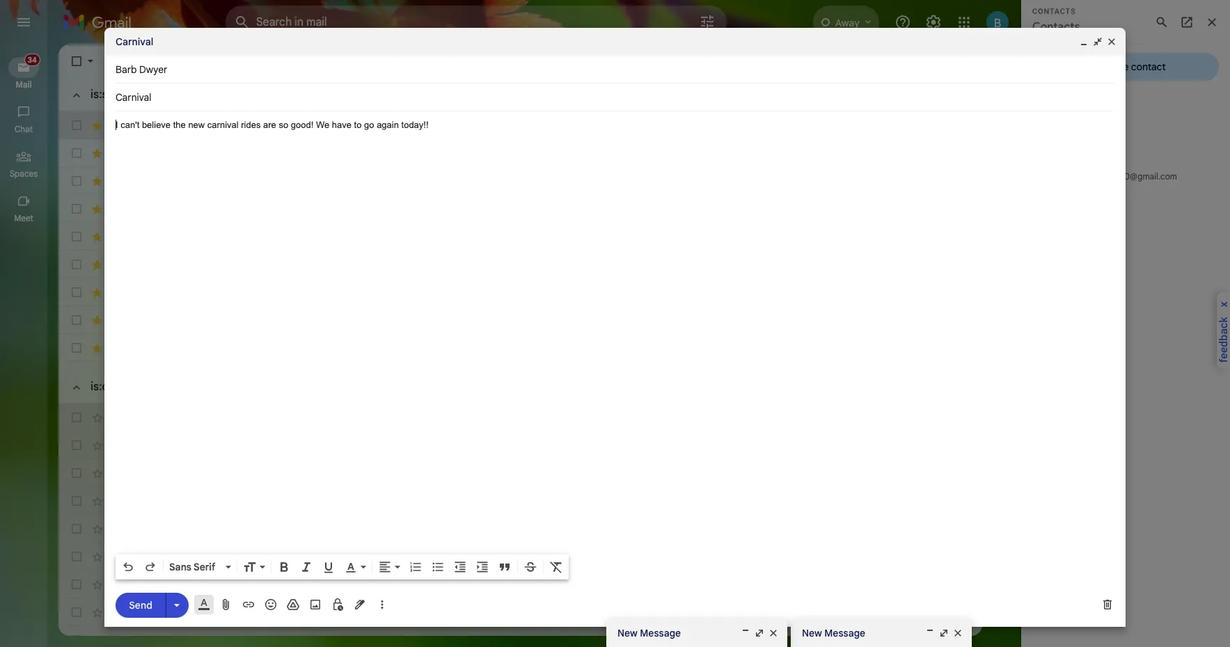 Task type: locate. For each thing, give the bounding box(es) containing it.
important because you marked it as important. switch for row containing tableau
[[111, 118, 125, 132]]

of
[[498, 634, 508, 647]]

1 vertical spatial hey
[[298, 606, 314, 619]]

0 vertical spatial close image
[[1106, 36, 1117, 47]]

have left some
[[317, 634, 339, 647]]

8 not important switch from the top
[[111, 634, 125, 647]]

been
[[333, 119, 356, 132]]

4 draft from the top
[[132, 634, 154, 647]]

hey
[[311, 551, 327, 563], [298, 606, 314, 619]]

- right turtles
[[304, 551, 309, 563]]

0 horizontal spatial let
[[366, 579, 378, 591]]

2 draft from the top
[[132, 579, 154, 591]]

0 horizontal spatial message
[[640, 627, 681, 640]]

have
[[332, 120, 352, 130], [317, 634, 339, 647]]

tasks tab
[[988, 128, 1016, 156]]

let
[[366, 579, 378, 591], [619, 579, 631, 591]]

14
[[952, 607, 960, 618], [952, 635, 960, 645]]

the right the of
[[510, 634, 525, 647]]

the right ","
[[173, 120, 186, 130]]

1 horizontal spatial i
[[361, 551, 363, 563]]

minimize image
[[1078, 36, 1090, 47]]

important because you marked it as important. switch down can't
[[111, 174, 125, 188]]

tableau
[[132, 119, 167, 131], [401, 119, 436, 132]]

15 row from the top
[[58, 543, 971, 571]]

sep
[[935, 607, 950, 618], [935, 635, 950, 645]]

bold ‪(⌘b)‬ image
[[277, 560, 291, 574]]

i right can on the bottom of the page
[[336, 606, 338, 619]]

pop out image for close image
[[938, 628, 950, 639]]

again
[[377, 120, 399, 130]]

7 not important switch from the top
[[111, 606, 125, 620]]

the right about
[[440, 634, 454, 647]]

0 vertical spatial hey
[[311, 551, 327, 563]]

message
[[640, 627, 681, 640], [825, 627, 865, 640]]

navigation
[[0, 45, 49, 647]]

draft for grill
[[132, 606, 154, 619]]

not important switch for 17th row
[[111, 606, 125, 620]]

tasks image
[[988, 128, 1016, 156]]

3 draft from the top
[[132, 606, 154, 619]]

minimize image for close image
[[925, 628, 936, 639]]

pop out image for close icon related to carnival
[[1092, 36, 1103, 47]]

pop out image right minimize icon
[[1092, 36, 1103, 47]]

2 14 from the top
[[952, 635, 960, 645]]

draft down redo ‪(⌘y)‬ image
[[132, 579, 154, 591]]

that
[[424, 579, 442, 591]]

1 minimize image from the left
[[740, 628, 751, 639]]

6 not important switch from the top
[[111, 578, 125, 592]]

the
[[173, 120, 186, 130], [440, 634, 454, 647], [510, 634, 525, 647]]

0 horizontal spatial you
[[380, 579, 396, 591]]

is:starred
[[91, 88, 140, 102]]

2 not important switch from the top
[[111, 411, 125, 425]]

concerns
[[368, 634, 409, 647]]

hey for hey ximmy i cant remember, do you like turtles?
[[311, 551, 327, 563]]

sep 14
[[935, 607, 960, 618], [935, 635, 960, 645]]

1 horizontal spatial new
[[802, 627, 822, 640]]

- for project
[[306, 634, 310, 647]]

new down me.
[[802, 627, 822, 640]]

important because you marked it as important. switch down is:starred on the left of the page
[[111, 118, 125, 132]]

i
[[116, 120, 118, 130], [315, 579, 318, 591], [445, 579, 447, 591], [313, 634, 315, 647]]

1 vertical spatial close image
[[768, 628, 779, 639]]

1 new from the left
[[618, 627, 638, 640]]

12 row from the top
[[58, 459, 971, 487]]

to inside text field
[[354, 120, 362, 130]]

carnival
[[116, 36, 153, 48]]

remotely
[[517, 579, 556, 591]]

you right if
[[683, 579, 699, 591]]

minimize image
[[740, 628, 751, 639], [925, 628, 936, 639]]

0 vertical spatial sep
[[935, 607, 950, 618]]

0 vertical spatial i
[[361, 551, 363, 563]]

barb dwyer
[[116, 63, 167, 76]]

0 vertical spatial 14
[[952, 607, 960, 618]]

important because you marked it as important. switch
[[111, 118, 125, 132], [111, 174, 125, 188]]

carnival dialog
[[104, 28, 1126, 627]]

close image down from
[[768, 628, 779, 639]]

i left can't
[[116, 120, 118, 130]]

row
[[58, 111, 971, 139], [58, 139, 971, 167], [58, 167, 971, 195], [58, 195, 971, 223], [58, 223, 971, 251], [58, 251, 971, 278], [58, 278, 971, 306], [58, 306, 971, 334], [58, 334, 971, 362], [58, 404, 971, 432], [58, 432, 971, 459], [58, 459, 971, 487], [58, 487, 971, 515], [58, 515, 971, 543], [58, 543, 971, 571], [58, 571, 971, 599], [58, 599, 971, 627], [58, 627, 971, 647]]

i left cant
[[361, 551, 363, 563]]

1 horizontal spatial message
[[825, 627, 865, 640]]

close image right minimize icon
[[1106, 36, 1117, 47]]

1 draft from the top
[[132, 551, 154, 563]]

draft up send
[[132, 551, 154, 563]]

4 not important switch from the top
[[111, 522, 125, 536]]

remember,
[[387, 551, 435, 563]]

borrow
[[340, 606, 372, 619]]

1 horizontal spatial the
[[440, 634, 454, 647]]

0 horizontal spatial new
[[618, 627, 638, 640]]

insert signature image
[[353, 598, 367, 612]]

you've
[[302, 119, 330, 132]]

0 horizontal spatial new message
[[618, 627, 681, 640]]

you up more options icon
[[380, 579, 396, 591]]

you
[[451, 551, 467, 563], [380, 579, 396, 591], [683, 579, 699, 591]]

minimize image right discuss
[[740, 628, 751, 639]]

grill
[[272, 606, 289, 619]]

close image for new message
[[768, 628, 779, 639]]

know down numbered list ‪(⌘⇧7)‬ image
[[398, 579, 422, 591]]

you right do
[[451, 551, 467, 563]]

1 horizontal spatial you
[[451, 551, 467, 563]]

meet
[[14, 213, 33, 223]]

pop out image left close image
[[938, 628, 950, 639]]

good!
[[291, 120, 314, 130]]

1 vertical spatial me
[[633, 579, 647, 591]]

row containing tableau
[[58, 111, 971, 139]]

indent more ‪(⌘])‬ image
[[475, 560, 489, 574]]

1 horizontal spatial new message
[[802, 627, 865, 640]]

let right please
[[619, 579, 631, 591]]

new
[[618, 627, 638, 640], [802, 627, 822, 640]]

0 vertical spatial have
[[332, 120, 352, 130]]

strikethrough ‪(⌘⇧x)‬ image
[[524, 560, 537, 574]]

Subject field
[[116, 91, 1115, 104]]

17 row from the top
[[58, 599, 971, 627]]

1 horizontal spatial pop out image
[[938, 628, 950, 639]]

- right project
[[306, 634, 310, 647]]

2 message from the left
[[825, 627, 865, 640]]

- down italic ‪(⌘i)‬ image
[[308, 579, 313, 591]]

chat
[[15, 124, 33, 134]]

draft left more send options icon
[[132, 606, 154, 619]]

1 horizontal spatial minimize image
[[925, 628, 936, 639]]

chat heading
[[0, 124, 47, 135]]

inbox
[[274, 120, 295, 130]]

to left go at the left top
[[354, 120, 362, 130]]

1 horizontal spatial me
[[633, 579, 647, 591]]

tab list
[[982, 45, 1021, 597]]

1 row from the top
[[58, 111, 971, 139]]

meeting
[[649, 634, 685, 647]]

go
[[364, 120, 374, 130]]

0 horizontal spatial me
[[172, 119, 186, 131]]

be
[[466, 579, 477, 591]]

main content
[[58, 45, 982, 647]]

,
[[167, 119, 169, 131]]

close image
[[1106, 36, 1117, 47], [768, 628, 779, 639]]

i
[[361, 551, 363, 563], [336, 606, 338, 619]]

0 vertical spatial sep 14
[[935, 607, 960, 618]]

1 horizontal spatial let
[[619, 579, 631, 591]]

1 vertical spatial sep 14
[[935, 635, 960, 645]]

rides
[[241, 120, 261, 130]]

today.
[[558, 579, 585, 591]]

know left if
[[649, 579, 672, 591]]

carnival
[[207, 120, 239, 130]]

0 horizontal spatial pop out image
[[754, 628, 765, 639]]

me right please
[[633, 579, 647, 591]]

not important switch for fifth row from the bottom
[[111, 522, 125, 536]]

2 minimize image from the left
[[925, 628, 936, 639]]

i can't believe the new carnival rides are so good! we have to go again today!!
[[116, 120, 429, 130]]

minimize image left close image
[[925, 628, 936, 639]]

not important switch
[[111, 202, 125, 216], [111, 411, 125, 425], [111, 494, 125, 508], [111, 522, 125, 536], [111, 550, 125, 564], [111, 578, 125, 592], [111, 606, 125, 620], [111, 634, 125, 647]]

3 not important switch from the top
[[111, 494, 125, 508]]

10 row from the top
[[58, 404, 971, 432]]

spaces heading
[[0, 168, 47, 180]]

0 horizontal spatial i
[[336, 606, 338, 619]]

get add-ons tab
[[988, 229, 1016, 257]]

1 not important switch from the top
[[111, 202, 125, 216]]

- for turtles
[[304, 551, 309, 563]]

0 horizontal spatial the
[[173, 120, 186, 130]]

we
[[584, 634, 596, 647]]

new message down me.
[[802, 627, 865, 640]]

have right we
[[332, 120, 352, 130]]

i for ximmy
[[361, 551, 363, 563]]

1 vertical spatial 14
[[952, 635, 960, 645]]

know
[[398, 579, 422, 591], [649, 579, 672, 591]]

get add-ons image
[[988, 229, 1016, 257]]

more send options image
[[170, 598, 184, 612]]

16 row from the top
[[58, 571, 971, 599]]

1 vertical spatial i
[[336, 606, 338, 619]]

Message Body text field
[[116, 118, 1115, 551]]

2 sep 14 from the top
[[935, 635, 960, 645]]

1 important because you marked it as important. switch from the top
[[111, 118, 125, 132]]

invited
[[358, 119, 388, 132]]

project - i have some concerns about the direction of the project. can we schedule a  meeting to discuss further?
[[272, 634, 771, 647]]

1 vertical spatial sep
[[935, 635, 950, 645]]

0 horizontal spatial tableau
[[132, 119, 167, 131]]

i inside i can't believe the new carnival rides are so good! we have to go again today!! text field
[[116, 120, 118, 130]]

a
[[642, 634, 647, 647]]

0 horizontal spatial know
[[398, 579, 422, 591]]

hey left can on the bottom of the page
[[298, 606, 314, 619]]

attach files image
[[219, 598, 233, 612]]

contacts image
[[988, 167, 1016, 195]]

working
[[480, 579, 515, 591]]

new
[[188, 120, 205, 130]]

i right project
[[313, 634, 315, 647]]

6 row from the top
[[58, 251, 971, 278]]

pop out image right discuss
[[754, 628, 765, 639]]

not important switch for ninth row from the bottom
[[111, 411, 125, 425]]

hey left ximmy at the left of page
[[311, 551, 327, 563]]

0 vertical spatial important because you marked it as important. switch
[[111, 118, 125, 132]]

1 horizontal spatial know
[[649, 579, 672, 591]]

me
[[172, 119, 186, 131], [633, 579, 647, 591]]

9 row from the top
[[58, 334, 971, 362]]

draft
[[132, 551, 154, 563], [132, 579, 154, 591], [132, 606, 154, 619], [132, 634, 154, 647]]

1 vertical spatial have
[[317, 634, 339, 647]]

3 row from the top
[[58, 167, 971, 195]]

pop out image
[[1092, 36, 1103, 47], [754, 628, 765, 639], [938, 628, 950, 639]]

your
[[374, 606, 394, 619]]

me right ","
[[172, 119, 186, 131]]

to
[[390, 119, 399, 132], [354, 120, 362, 130], [355, 579, 364, 591], [688, 634, 697, 647]]

- for flowers
[[308, 579, 313, 591]]

contacts tab
[[988, 167, 1016, 195]]

draft down 'send' button at the left of page
[[132, 634, 154, 647]]

2 important because you marked it as important. switch from the top
[[111, 174, 125, 188]]

so
[[279, 120, 288, 130]]

the inside text field
[[173, 120, 186, 130]]

are
[[263, 120, 276, 130]]

- right grill
[[291, 606, 296, 619]]

2 sep from the top
[[935, 635, 950, 645]]

me.
[[791, 579, 807, 591]]

is:drafts
[[91, 380, 133, 394]]

settings image
[[925, 14, 942, 31]]

2 new message from the left
[[802, 627, 865, 640]]

1 horizontal spatial close image
[[1106, 36, 1117, 47]]

tableau right again
[[401, 119, 436, 132]]

1 new message from the left
[[618, 627, 681, 640]]

new message
[[618, 627, 681, 640], [802, 627, 865, 640]]

not important switch for 15th row
[[111, 550, 125, 564]]

insert photo image
[[308, 598, 322, 612]]

2 let from the left
[[619, 579, 631, 591]]

-
[[304, 551, 309, 563], [308, 579, 313, 591], [291, 606, 296, 619], [306, 634, 310, 647]]

refresh image
[[111, 54, 125, 68]]

to left today!!
[[390, 119, 399, 132]]

0 horizontal spatial minimize image
[[740, 628, 751, 639]]

1 vertical spatial important because you marked it as important. switch
[[111, 174, 125, 188]]

new message down if
[[618, 627, 681, 640]]

2 horizontal spatial the
[[510, 634, 525, 647]]

5 not important switch from the top
[[111, 550, 125, 564]]

2 horizontal spatial pop out image
[[1092, 36, 1103, 47]]

1 know from the left
[[398, 579, 422, 591]]

please
[[588, 579, 617, 591]]

tableau left 4
[[132, 119, 167, 131]]

0 horizontal spatial close image
[[768, 628, 779, 639]]

let up insert signature icon
[[366, 579, 378, 591]]

indent less ‪(⌘[)‬ image
[[453, 560, 467, 574]]

new left a
[[618, 627, 638, 640]]



Task type: vqa. For each thing, say whether or not it's contained in the screenshot.
Inbox button
no



Task type: describe. For each thing, give the bounding box(es) containing it.
believe
[[142, 120, 171, 130]]

dwyer
[[139, 63, 167, 76]]

4 row from the top
[[58, 195, 971, 223]]

18 row from the top
[[58, 627, 971, 647]]

draft for project
[[132, 634, 154, 647]]

undo ‪(⌘z)‬ image
[[121, 560, 135, 574]]

can
[[317, 606, 333, 619]]

is:starred button
[[63, 81, 146, 109]]

to up insert signature icon
[[355, 579, 364, 591]]

search in mail image
[[230, 10, 255, 35]]

remove formatting ‪(⌘\)‬ image
[[549, 560, 563, 574]]

close image for carnival
[[1106, 36, 1117, 47]]

1 sep 14 from the top
[[935, 607, 960, 618]]

1 sep from the top
[[935, 607, 950, 618]]

to left discuss
[[688, 634, 697, 647]]

2 row from the top
[[58, 139, 971, 167]]

we
[[316, 120, 329, 130]]

14 row from the top
[[58, 515, 971, 543]]

more options image
[[378, 598, 386, 612]]

flowers - i wanted to let you know that i will be working remotely today. please let  me know if you need anything from me.
[[272, 579, 807, 591]]

Search in mail search field
[[226, 6, 727, 39]]

need
[[702, 579, 724, 591]]

project.
[[527, 634, 561, 647]]

can
[[564, 634, 581, 647]]

1 message from the left
[[640, 627, 681, 640]]

mail heading
[[0, 79, 47, 91]]

some
[[341, 634, 365, 647]]

2 horizontal spatial you
[[683, 579, 699, 591]]

13 row from the top
[[58, 487, 971, 515]]

barb
[[116, 63, 137, 76]]

0 vertical spatial me
[[172, 119, 186, 131]]

project
[[272, 634, 303, 647]]

draft for turtles
[[132, 551, 154, 563]]

11 row from the top
[[58, 432, 971, 459]]

bulleted list ‪(⌘⇧8)‬ image
[[431, 560, 445, 574]]

further?
[[735, 634, 771, 647]]

grill?
[[396, 606, 418, 619]]

redo ‪(⌘y)‬ image
[[143, 560, 157, 574]]

8 row from the top
[[58, 306, 971, 334]]

insert files using drive image
[[286, 598, 300, 612]]

if
[[675, 579, 681, 591]]

cloud
[[438, 119, 464, 132]]

today!!
[[401, 120, 429, 130]]

1 14 from the top
[[952, 607, 960, 618]]

turtles?
[[487, 551, 521, 563]]

toggle confidential mode image
[[331, 598, 345, 612]]

insert emoji ‪(⌘⇧2)‬ image
[[264, 598, 278, 612]]

not important switch for 1st row from the bottom of the page
[[111, 634, 125, 647]]

hey for hey can i borrow your grill?
[[298, 606, 314, 619]]

insert link ‪(⌘k)‬ image
[[242, 598, 256, 612]]

grill - hey can i borrow your grill?
[[272, 606, 418, 619]]

meet heading
[[0, 213, 47, 224]]

quote ‪(⌘⇧9)‬ image
[[498, 560, 512, 574]]

1 let from the left
[[366, 579, 378, 591]]

not important switch for third row from the bottom
[[111, 578, 125, 592]]

pop out image for close icon corresponding to new message
[[754, 628, 765, 639]]

spaces
[[10, 168, 38, 179]]

formatting options toolbar
[[116, 555, 569, 580]]

main content containing is:starred
[[58, 45, 982, 647]]

like
[[470, 551, 484, 563]]

tableau , me 4
[[132, 119, 193, 131]]

ximmy
[[330, 551, 358, 563]]

can't
[[121, 120, 139, 130]]

turtles
[[272, 551, 302, 563]]

underline ‪(⌘u)‬ image
[[322, 560, 336, 574]]

mail
[[16, 79, 32, 90]]

1 horizontal spatial tableau
[[401, 119, 436, 132]]

anything
[[727, 579, 765, 591]]

numbered list ‪(⌘⇧7)‬ image
[[409, 560, 423, 574]]

important because you marked it as important. switch for 16th row from the bottom
[[111, 174, 125, 188]]

turtles - hey ximmy i cant remember, do you like turtles?
[[272, 551, 521, 563]]

navigation containing mail
[[0, 45, 49, 647]]

send
[[129, 599, 152, 612]]

flowers
[[272, 579, 306, 591]]

direction
[[457, 634, 496, 647]]

- for grill
[[291, 606, 296, 619]]

advanced search options image
[[693, 8, 721, 36]]

i for can
[[336, 606, 338, 619]]

draft for flowers
[[132, 579, 154, 591]]

about
[[411, 634, 437, 647]]

mail, 34 unread messages image
[[23, 57, 39, 70]]

italic ‪(⌘i)‬ image
[[299, 560, 313, 574]]

is:drafts button
[[63, 374, 139, 401]]

close image
[[952, 628, 964, 639]]

i left "wanted"
[[315, 579, 318, 591]]

5 row from the top
[[58, 223, 971, 251]]

send button
[[116, 593, 166, 618]]

7 row from the top
[[58, 278, 971, 306]]

from
[[767, 579, 788, 591]]

have inside text field
[[332, 120, 352, 130]]

discard draft ‪(⌘⇧d)‬ image
[[1101, 598, 1115, 612]]

not important switch for fourth row from the top
[[111, 202, 125, 216]]

i left will
[[445, 579, 447, 591]]

do
[[437, 551, 449, 563]]

minimize image for close icon corresponding to new message
[[740, 628, 751, 639]]

not important switch for 6th row from the bottom
[[111, 494, 125, 508]]

2 new from the left
[[802, 627, 822, 640]]

cant
[[365, 551, 385, 563]]

schedule
[[599, 634, 639, 647]]

will
[[450, 579, 464, 591]]

inbox you've been invited to tableau cloud
[[274, 119, 464, 132]]

wanted
[[320, 579, 352, 591]]

4
[[188, 120, 193, 131]]

discuss
[[699, 634, 733, 647]]

2 know from the left
[[649, 579, 672, 591]]



